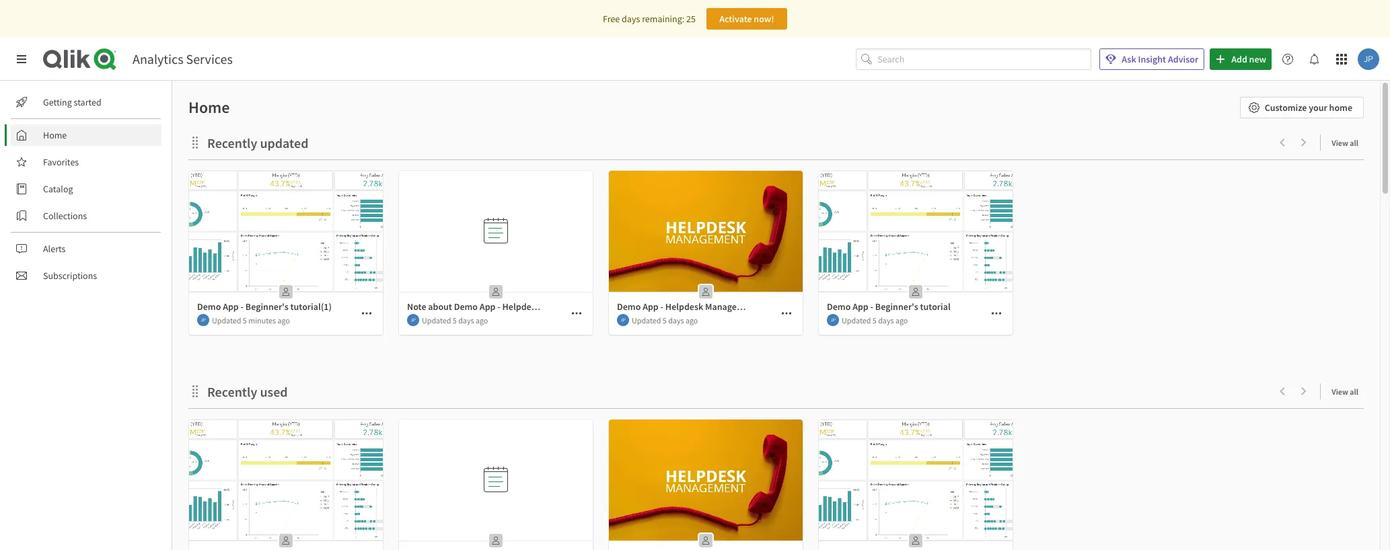 Task type: describe. For each thing, give the bounding box(es) containing it.
more actions image for demo app - beginner's tutorial
[[992, 308, 1002, 319]]

recently updated link
[[207, 135, 314, 151]]

customize your home
[[1265, 102, 1353, 114]]

ask insight advisor button
[[1100, 48, 1205, 70]]

- for demo app - beginner's tutorial(1)
[[241, 301, 244, 313]]

ago for demo app - helpdesk management
[[686, 315, 698, 325]]

updated for demo app - beginner's tutorial(1)
[[212, 315, 241, 325]]

demo app - beginner's tutorial(1)
[[197, 301, 332, 313]]

favorites link
[[11, 151, 162, 173]]

home inside navigation pane element
[[43, 129, 67, 141]]

collections link
[[11, 205, 162, 227]]

free days remaining: 25
[[603, 13, 696, 25]]

started
[[74, 96, 102, 108]]

1 vertical spatial james peterson image
[[197, 314, 209, 326]]

services
[[186, 50, 233, 67]]

tutorial
[[921, 301, 951, 313]]

updated 5 minutes ago
[[212, 315, 290, 325]]

helpdesk
[[666, 301, 704, 313]]

more actions image inside updated 5 days ago link
[[572, 308, 582, 319]]

analytics services
[[133, 50, 233, 67]]

move collection image
[[188, 385, 202, 398]]

updated 5 days ago for demo app - helpdesk management
[[632, 315, 698, 325]]

move collection image
[[188, 136, 202, 149]]

all for recently updated
[[1351, 138, 1359, 148]]

navigation pane element
[[0, 86, 172, 292]]

analytics services element
[[133, 50, 233, 67]]

ago for demo app - beginner's tutorial(1)
[[278, 315, 290, 325]]

activate now! link
[[707, 8, 788, 30]]

recently used
[[207, 384, 288, 401]]

getting started
[[43, 96, 102, 108]]

james peterson element for demo app - beginner's tutorial(1)
[[197, 314, 209, 326]]

home link
[[11, 125, 162, 146]]

insight
[[1139, 53, 1167, 65]]

recently updated
[[207, 135, 309, 151]]

collections
[[43, 210, 87, 222]]

1 updated 5 days ago from the left
[[422, 315, 488, 325]]

tutorial(1)
[[290, 301, 332, 313]]

alerts
[[43, 243, 66, 255]]

add new button
[[1211, 48, 1272, 70]]

add new
[[1232, 53, 1267, 65]]

view for recently updated
[[1332, 138, 1349, 148]]

activate now!
[[720, 13, 775, 25]]

your
[[1310, 102, 1328, 114]]

view all for recently updated
[[1332, 138, 1359, 148]]

home main content
[[167, 81, 1391, 551]]

catalog
[[43, 183, 73, 195]]

now!
[[754, 13, 775, 25]]

subscriptions
[[43, 270, 97, 282]]

5 for demo app - helpdesk management
[[663, 315, 667, 325]]

5 for demo app - beginner's tutorial(1)
[[243, 315, 247, 325]]

customize
[[1265, 102, 1308, 114]]

james peterson image for demo app - helpdesk management
[[617, 314, 629, 326]]

app for demo app - beginner's tutorial(1)
[[223, 301, 239, 313]]

demo app - beginner's tutorial
[[827, 301, 951, 313]]

all for recently used
[[1351, 387, 1359, 397]]

demo for demo app - helpdesk management
[[617, 301, 641, 313]]

new
[[1250, 53, 1267, 65]]

recently for recently updated
[[207, 135, 257, 151]]



Task type: locate. For each thing, give the bounding box(es) containing it.
3 app from the left
[[853, 301, 869, 313]]

activate
[[720, 13, 752, 25]]

4 ago from the left
[[896, 315, 908, 325]]

james peterson element right more actions image
[[407, 314, 419, 326]]

2 all from the top
[[1351, 387, 1359, 397]]

5 for demo app - beginner's tutorial
[[873, 315, 877, 325]]

5
[[243, 315, 247, 325], [453, 315, 457, 325], [663, 315, 667, 325], [873, 315, 877, 325]]

0 vertical spatial view
[[1332, 138, 1349, 148]]

2 updated from the left
[[422, 315, 451, 325]]

updated 5 days ago for demo app - beginner's tutorial
[[842, 315, 908, 325]]

1 vertical spatial view all link
[[1332, 383, 1365, 400]]

2 horizontal spatial -
[[871, 301, 874, 313]]

- left the helpdesk
[[661, 301, 664, 313]]

beginner's for tutorial
[[876, 301, 919, 313]]

1 horizontal spatial home
[[188, 97, 230, 118]]

analytics
[[133, 50, 183, 67]]

updated
[[212, 315, 241, 325], [422, 315, 451, 325], [632, 315, 661, 325], [842, 315, 871, 325]]

demo for demo app - beginner's tutorial
[[827, 301, 851, 313]]

more actions image
[[362, 308, 372, 319]]

1 horizontal spatial updated 5 days ago
[[632, 315, 698, 325]]

james peterson element for demo app - helpdesk management
[[617, 314, 629, 326]]

james peterson element for demo app - beginner's tutorial
[[827, 314, 839, 326]]

2 view all from the top
[[1332, 387, 1359, 397]]

2 updated 5 days ago from the left
[[632, 315, 698, 325]]

1 vertical spatial home
[[43, 129, 67, 141]]

3 updated 5 days ago from the left
[[842, 315, 908, 325]]

app for demo app - helpdesk management
[[643, 301, 659, 313]]

2 demo from the left
[[617, 301, 641, 313]]

2 horizontal spatial updated 5 days ago
[[842, 315, 908, 325]]

more actions image for demo app - helpdesk management
[[782, 308, 792, 319]]

getting
[[43, 96, 72, 108]]

add
[[1232, 53, 1248, 65]]

favorites
[[43, 156, 79, 168]]

1 horizontal spatial -
[[661, 301, 664, 313]]

3 - from the left
[[871, 301, 874, 313]]

2 view from the top
[[1332, 387, 1349, 397]]

0 horizontal spatial demo
[[197, 301, 221, 313]]

3 5 from the left
[[663, 315, 667, 325]]

- for demo app - helpdesk management
[[661, 301, 664, 313]]

beginner's left tutorial
[[876, 301, 919, 313]]

beginner's
[[246, 301, 289, 313], [876, 301, 919, 313]]

1 view all from the top
[[1332, 138, 1359, 148]]

recently right move collection image on the left of the page
[[207, 135, 257, 151]]

remaining:
[[642, 13, 685, 25]]

view
[[1332, 138, 1349, 148], [1332, 387, 1349, 397]]

0 horizontal spatial app
[[223, 301, 239, 313]]

view all link for recently used
[[1332, 383, 1365, 400]]

ask insight advisor
[[1122, 53, 1199, 65]]

3 more actions image from the left
[[992, 308, 1002, 319]]

home
[[1330, 102, 1353, 114]]

3 updated from the left
[[632, 315, 661, 325]]

1 5 from the left
[[243, 315, 247, 325]]

25
[[687, 13, 696, 25]]

0 vertical spatial recently
[[207, 135, 257, 151]]

1 horizontal spatial james peterson image
[[617, 314, 629, 326]]

0 horizontal spatial james peterson image
[[407, 314, 419, 326]]

updated for demo app - beginner's tutorial
[[842, 315, 871, 325]]

ago
[[278, 315, 290, 325], [476, 315, 488, 325], [686, 315, 698, 325], [896, 315, 908, 325]]

1 view from the top
[[1332, 138, 1349, 148]]

all
[[1351, 138, 1359, 148], [1351, 387, 1359, 397]]

demo for demo app - beginner's tutorial(1)
[[197, 301, 221, 313]]

1 james peterson image from the left
[[407, 314, 419, 326]]

updated 5 days ago
[[422, 315, 488, 325], [632, 315, 698, 325], [842, 315, 908, 325]]

1 horizontal spatial beginner's
[[876, 301, 919, 313]]

- left tutorial
[[871, 301, 874, 313]]

app for demo app - beginner's tutorial
[[853, 301, 869, 313]]

view for recently used
[[1332, 387, 1349, 397]]

recently
[[207, 135, 257, 151], [207, 384, 257, 401]]

1 app from the left
[[223, 301, 239, 313]]

home
[[188, 97, 230, 118], [43, 129, 67, 141]]

more actions image
[[572, 308, 582, 319], [782, 308, 792, 319], [992, 308, 1002, 319]]

james peterson element
[[197, 314, 209, 326], [407, 314, 419, 326], [617, 314, 629, 326], [827, 314, 839, 326]]

view all for recently used
[[1332, 387, 1359, 397]]

2 james peterson element from the left
[[407, 314, 419, 326]]

ask
[[1122, 53, 1137, 65]]

0 vertical spatial view all
[[1332, 138, 1359, 148]]

3 demo from the left
[[827, 301, 851, 313]]

1 horizontal spatial james peterson image
[[1358, 48, 1380, 70]]

0 vertical spatial all
[[1351, 138, 1359, 148]]

james peterson element down demo app - beginner's tutorial on the bottom of the page
[[827, 314, 839, 326]]

3 james peterson image from the left
[[827, 314, 839, 326]]

2 beginner's from the left
[[876, 301, 919, 313]]

personal element
[[275, 281, 297, 303], [485, 281, 507, 303], [695, 281, 717, 303], [905, 281, 927, 303], [275, 530, 297, 551], [485, 530, 507, 551], [695, 530, 717, 551], [905, 530, 927, 551]]

demo
[[197, 301, 221, 313], [617, 301, 641, 313], [827, 301, 851, 313]]

james peterson image right more actions image
[[407, 314, 419, 326]]

ago for demo app - beginner's tutorial
[[896, 315, 908, 325]]

1 all from the top
[[1351, 138, 1359, 148]]

view all link
[[1332, 134, 1365, 151], [1332, 383, 1365, 400]]

minutes
[[249, 315, 276, 325]]

days
[[622, 13, 640, 25], [459, 315, 474, 325], [669, 315, 684, 325], [879, 315, 894, 325]]

getting started link
[[11, 92, 162, 113]]

james peterson image down demo app - helpdesk management
[[617, 314, 629, 326]]

1 beginner's from the left
[[246, 301, 289, 313]]

1 vertical spatial recently
[[207, 384, 257, 401]]

updated for demo app - helpdesk management
[[632, 315, 661, 325]]

2 ago from the left
[[476, 315, 488, 325]]

subscriptions link
[[11, 265, 162, 287]]

2 5 from the left
[[453, 315, 457, 325]]

close sidebar menu image
[[16, 54, 27, 65]]

home up move collection image on the left of the page
[[188, 97, 230, 118]]

0 vertical spatial view all link
[[1332, 134, 1365, 151]]

2 more actions image from the left
[[782, 308, 792, 319]]

0 horizontal spatial home
[[43, 129, 67, 141]]

2 horizontal spatial james peterson image
[[827, 314, 839, 326]]

1 vertical spatial view
[[1332, 387, 1349, 397]]

1 - from the left
[[241, 301, 244, 313]]

0 vertical spatial james peterson image
[[1358, 48, 1380, 70]]

0 horizontal spatial more actions image
[[572, 308, 582, 319]]

updated
[[260, 135, 309, 151]]

0 horizontal spatial -
[[241, 301, 244, 313]]

- for demo app - beginner's tutorial
[[871, 301, 874, 313]]

james peterson element inside updated 5 days ago link
[[407, 314, 419, 326]]

2 - from the left
[[661, 301, 664, 313]]

view all
[[1332, 138, 1359, 148], [1332, 387, 1359, 397]]

0 vertical spatial home
[[188, 97, 230, 118]]

beginner's for tutorial(1)
[[246, 301, 289, 313]]

used
[[260, 384, 288, 401]]

4 james peterson element from the left
[[827, 314, 839, 326]]

home up favorites
[[43, 129, 67, 141]]

1 horizontal spatial demo
[[617, 301, 641, 313]]

2 horizontal spatial app
[[853, 301, 869, 313]]

management
[[706, 301, 759, 313]]

recently right move collection icon
[[207, 384, 257, 401]]

demo app - helpdesk management
[[617, 301, 759, 313]]

catalog link
[[11, 178, 162, 200]]

3 james peterson element from the left
[[617, 314, 629, 326]]

1 ago from the left
[[278, 315, 290, 325]]

1 vertical spatial view all
[[1332, 387, 1359, 397]]

customize your home button
[[1241, 97, 1365, 118]]

4 5 from the left
[[873, 315, 877, 325]]

0 horizontal spatial updated 5 days ago
[[422, 315, 488, 325]]

4 updated from the left
[[842, 315, 871, 325]]

1 vertical spatial all
[[1351, 387, 1359, 397]]

james peterson element left updated 5 minutes ago
[[197, 314, 209, 326]]

1 horizontal spatial more actions image
[[782, 308, 792, 319]]

1 demo from the left
[[197, 301, 221, 313]]

view all link for recently updated
[[1332, 134, 1365, 151]]

2 horizontal spatial demo
[[827, 301, 851, 313]]

james peterson image
[[407, 314, 419, 326], [617, 314, 629, 326], [827, 314, 839, 326]]

personal element inside updated 5 days ago link
[[485, 281, 507, 303]]

beginner's up minutes
[[246, 301, 289, 313]]

2 james peterson image from the left
[[617, 314, 629, 326]]

1 james peterson element from the left
[[197, 314, 209, 326]]

qlik sense app image
[[189, 171, 383, 292], [609, 171, 803, 292], [819, 171, 1013, 292], [189, 420, 383, 541], [609, 420, 803, 541], [819, 420, 1013, 541]]

2 view all link from the top
[[1332, 383, 1365, 400]]

2 app from the left
[[643, 301, 659, 313]]

recently for recently used
[[207, 384, 257, 401]]

2 horizontal spatial more actions image
[[992, 308, 1002, 319]]

days inside updated 5 days ago link
[[459, 315, 474, 325]]

3 ago from the left
[[686, 315, 698, 325]]

advisor
[[1169, 53, 1199, 65]]

1 more actions image from the left
[[572, 308, 582, 319]]

app
[[223, 301, 239, 313], [643, 301, 659, 313], [853, 301, 869, 313]]

home inside main content
[[188, 97, 230, 118]]

searchbar element
[[856, 48, 1092, 70]]

updated 5 days ago link
[[399, 171, 593, 336]]

1 updated from the left
[[212, 315, 241, 325]]

1 horizontal spatial app
[[643, 301, 659, 313]]

1 view all link from the top
[[1332, 134, 1365, 151]]

Search text field
[[878, 48, 1092, 70]]

recently used link
[[207, 384, 293, 401]]

-
[[241, 301, 244, 313], [661, 301, 664, 313], [871, 301, 874, 313]]

free
[[603, 13, 620, 25]]

0 horizontal spatial james peterson image
[[197, 314, 209, 326]]

- up updated 5 minutes ago
[[241, 301, 244, 313]]

james peterson image
[[1358, 48, 1380, 70], [197, 314, 209, 326]]

james peterson element down demo app - helpdesk management
[[617, 314, 629, 326]]

0 horizontal spatial beginner's
[[246, 301, 289, 313]]

james peterson image inside updated 5 days ago link
[[407, 314, 419, 326]]

james peterson image down demo app - beginner's tutorial on the bottom of the page
[[827, 314, 839, 326]]

alerts link
[[11, 238, 162, 260]]

james peterson image for demo app - beginner's tutorial
[[827, 314, 839, 326]]



Task type: vqa. For each thing, say whether or not it's contained in the screenshot.
rightmost the 'an'
no



